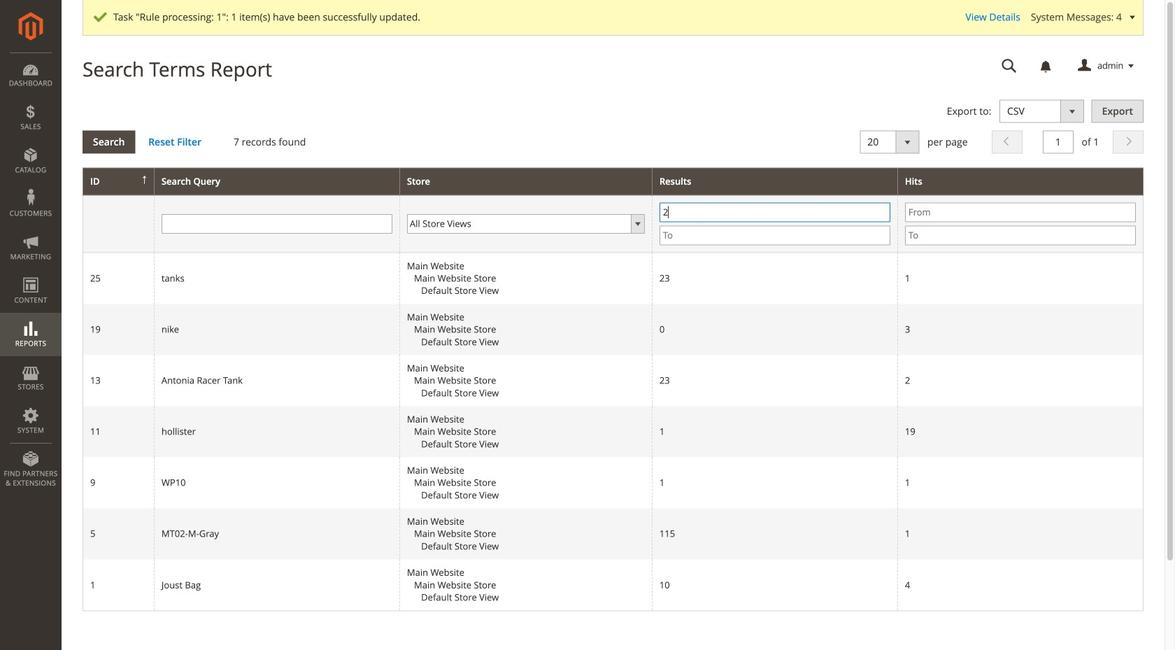Task type: vqa. For each thing, say whether or not it's contained in the screenshot.
checkbox
no



Task type: locate. For each thing, give the bounding box(es) containing it.
From text field
[[660, 203, 891, 222], [906, 203, 1137, 222]]

2 from text field from the left
[[906, 203, 1137, 222]]

from text field up to text field
[[906, 203, 1137, 222]]

1 from text field from the left
[[660, 203, 891, 222]]

menu bar
[[0, 52, 62, 495]]

from text field for to text box
[[660, 203, 891, 222]]

0 horizontal spatial from text field
[[660, 203, 891, 222]]

To text field
[[660, 226, 891, 245]]

magento admin panel image
[[19, 12, 43, 41]]

1 horizontal spatial from text field
[[906, 203, 1137, 222]]

None text field
[[993, 54, 1028, 78], [1044, 131, 1074, 154], [162, 214, 393, 234], [993, 54, 1028, 78], [1044, 131, 1074, 154], [162, 214, 393, 234]]

from text field up to text box
[[660, 203, 891, 222]]

from text field for to text field
[[906, 203, 1137, 222]]



Task type: describe. For each thing, give the bounding box(es) containing it.
To text field
[[906, 226, 1137, 245]]



